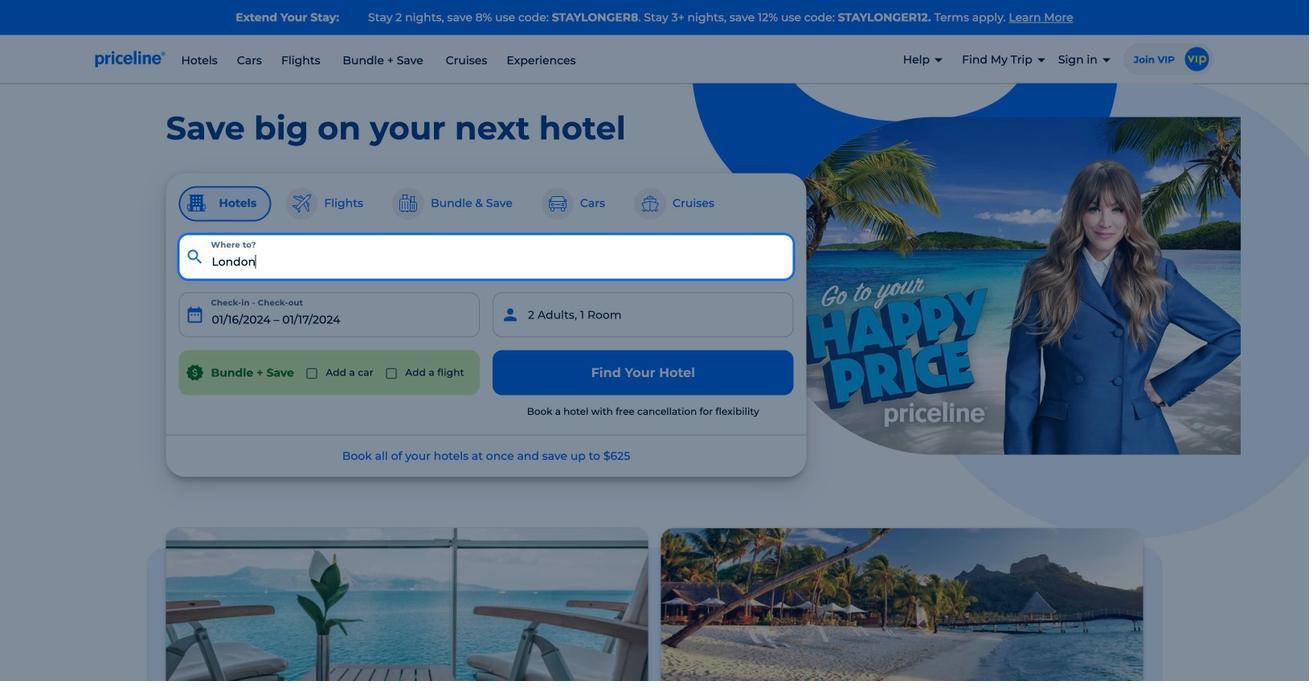 Task type: vqa. For each thing, say whether or not it's contained in the screenshot.
Types of travel tab list
yes



Task type: locate. For each thing, give the bounding box(es) containing it.
None field
[[179, 234, 794, 279]]

Where to? field
[[179, 234, 794, 279]]

traveler selection text field
[[493, 292, 794, 337]]

priceline.com home image
[[95, 50, 165, 68]]



Task type: describe. For each thing, give the bounding box(es) containing it.
vip badge icon image
[[1186, 47, 1210, 71]]

types of travel tab list
[[179, 186, 794, 222]]

Check-in - Check-out field
[[179, 292, 480, 337]]



